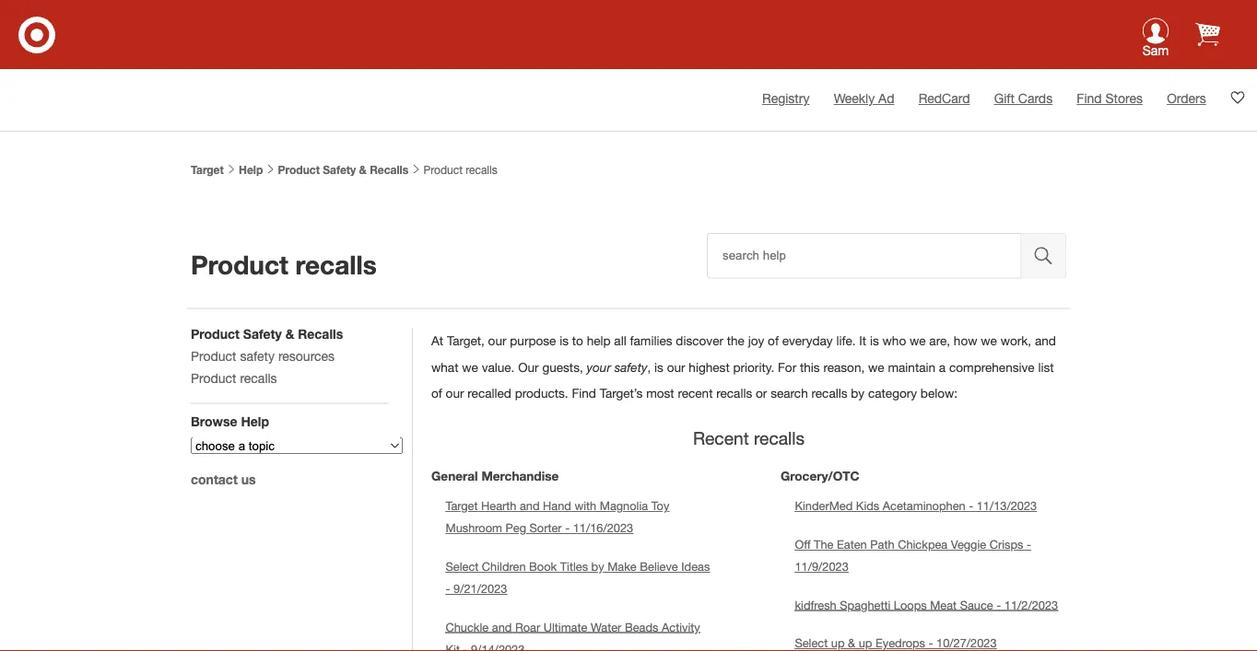Task type: locate. For each thing, give the bounding box(es) containing it.
2 horizontal spatial and
[[1035, 333, 1056, 348]]

and up "peg"
[[520, 500, 540, 513]]

1 vertical spatial safety
[[243, 326, 282, 342]]

0 horizontal spatial find
[[572, 386, 596, 401]]

search
[[771, 386, 808, 401]]

gift cards link
[[994, 91, 1053, 106]]

navigation containing product safety & recalls
[[191, 326, 403, 652]]

safety
[[323, 164, 356, 177], [243, 326, 282, 342]]

0 vertical spatial &
[[359, 164, 367, 177]]

for
[[778, 360, 797, 375]]

kindermed kids acetaminophen - 11/13/2023 link
[[795, 500, 1037, 513]]

target up mushroom
[[446, 500, 478, 513]]

-
[[969, 500, 974, 513], [565, 522, 570, 535], [1027, 538, 1032, 552], [446, 582, 450, 596], [997, 599, 1002, 612], [929, 637, 934, 651], [463, 643, 468, 652]]

& inside 'product safety & recalls product safety resources product recalls'
[[286, 326, 294, 342]]

1 horizontal spatial of
[[768, 333, 779, 348]]

0 vertical spatial and
[[1035, 333, 1056, 348]]

2 vertical spatial &
[[848, 637, 856, 651]]

is inside , is our highest priority.                         for this reason, we maintain a comprehensive list of our recalled products. find target's most                         recent recalls or search recalls by category below:
[[655, 360, 664, 375]]

spaghetti
[[840, 599, 891, 612]]

0 vertical spatial of
[[768, 333, 779, 348]]

1 vertical spatial our
[[667, 360, 686, 375]]

sauce
[[960, 599, 994, 612]]

1 vertical spatial find
[[572, 386, 596, 401]]

0 vertical spatial product recalls
[[421, 164, 498, 177]]

life.
[[837, 333, 856, 348]]

product
[[278, 164, 320, 177], [424, 164, 463, 177], [191, 249, 288, 280], [191, 326, 240, 342], [191, 349, 237, 364], [191, 371, 237, 386]]

sorter
[[530, 522, 562, 535]]

2 vertical spatial and
[[492, 621, 512, 634]]

1 horizontal spatial is
[[655, 360, 664, 375]]

of down what
[[431, 386, 442, 401]]

is right the it
[[870, 333, 879, 348]]

safety right help link
[[323, 164, 356, 177]]

your
[[587, 360, 611, 375]]

safety for product safety & recalls
[[323, 164, 356, 177]]

select children book titles by make believe ideas - 9/21/2023
[[446, 560, 710, 596]]

select down kidfresh
[[795, 637, 828, 651]]

by right titles
[[592, 560, 604, 574]]

browse help
[[191, 414, 269, 429]]

registry link
[[763, 91, 810, 106]]

find stores
[[1077, 91, 1143, 106]]

ultimate
[[544, 621, 588, 634]]

1 vertical spatial and
[[520, 500, 540, 513]]

is right ,
[[655, 360, 664, 375]]

up left "eyedrops"
[[859, 637, 873, 651]]

grocery/otc
[[781, 468, 860, 483]]

1 horizontal spatial our
[[488, 333, 507, 348]]

- right crisps
[[1027, 538, 1032, 552]]

list
[[1039, 360, 1054, 375]]

product recalls
[[421, 164, 498, 177], [191, 249, 377, 280]]

of inside , is our highest priority.                         for this reason, we maintain a comprehensive list of our recalled products. find target's most                         recent recalls or search recalls by category below:
[[431, 386, 442, 401]]

- right sorter
[[565, 522, 570, 535]]

0 horizontal spatial &
[[286, 326, 294, 342]]

your safety
[[587, 360, 648, 375]]

and
[[1035, 333, 1056, 348], [520, 500, 540, 513], [492, 621, 512, 634]]

1 vertical spatial help
[[241, 414, 269, 429]]

our up 'value.'
[[488, 333, 507, 348]]

peg
[[506, 522, 526, 535]]

recalls for product safety & recalls
[[370, 164, 409, 177]]

the
[[727, 333, 745, 348]]

1 horizontal spatial &
[[359, 164, 367, 177]]

our
[[518, 360, 539, 375]]

help right browse
[[241, 414, 269, 429]]

crisps
[[990, 538, 1024, 552]]

safety up target's
[[615, 360, 648, 375]]

recalls
[[370, 164, 409, 177], [298, 326, 343, 342]]

- inside off the eaten path chickpea veggie crisps - 11/9/2023
[[1027, 538, 1032, 552]]

my target.com shopping cart image
[[1196, 21, 1221, 46]]

safety
[[240, 349, 275, 364], [615, 360, 648, 375]]

kindermed kids acetaminophen - 11/13/2023
[[795, 500, 1037, 513]]

1 vertical spatial by
[[592, 560, 604, 574]]

0 vertical spatial by
[[851, 386, 865, 401]]

1 horizontal spatial recalls
[[370, 164, 409, 177]]

1 vertical spatial recalls
[[298, 326, 343, 342]]

0 vertical spatial select
[[446, 560, 479, 574]]

by inside , is our highest priority.                         for this reason, we maintain a comprehensive list of our recalled products. find target's most                         recent recalls or search recalls by category below:
[[851, 386, 865, 401]]

titles
[[560, 560, 588, 574]]

resources
[[278, 349, 335, 364]]

hearth
[[481, 500, 517, 513]]

our right ,
[[667, 360, 686, 375]]

0 horizontal spatial by
[[592, 560, 604, 574]]

of right 'joy'
[[768, 333, 779, 348]]

2 horizontal spatial &
[[848, 637, 856, 651]]

highest
[[689, 360, 730, 375]]

recent recalls
[[693, 428, 805, 448]]

safety for product safety & recalls product safety resources product recalls
[[243, 326, 282, 342]]

1 vertical spatial target
[[446, 500, 478, 513]]

- left 9/21/2023
[[446, 582, 450, 596]]

help right target link
[[239, 164, 263, 177]]

0 horizontal spatial target
[[191, 164, 224, 177]]

find inside , is our highest priority.                         for this reason, we maintain a comprehensive list of our recalled products. find target's most                         recent recalls or search recalls by category below:
[[572, 386, 596, 401]]

recalls
[[466, 164, 498, 177], [296, 249, 377, 280], [240, 371, 277, 386], [717, 386, 753, 401], [812, 386, 848, 401], [754, 428, 805, 448]]

0 horizontal spatial product recalls
[[191, 249, 377, 280]]

how
[[954, 333, 978, 348]]

0 vertical spatial target
[[191, 164, 224, 177]]

,
[[648, 360, 651, 375]]

browse
[[191, 414, 237, 429]]

recent
[[678, 386, 713, 401]]

None image field
[[1022, 233, 1067, 279]]

1 horizontal spatial target
[[446, 500, 478, 513]]

0 horizontal spatial is
[[560, 333, 569, 348]]

recalls inside 'product safety & recalls product safety resources product recalls'
[[298, 326, 343, 342]]

0 vertical spatial our
[[488, 333, 507, 348]]

search help text field
[[707, 233, 1022, 279]]

0 horizontal spatial recalls
[[298, 326, 343, 342]]

off the eaten path chickpea veggie crisps - 11/9/2023 link
[[795, 538, 1032, 574]]

1 vertical spatial &
[[286, 326, 294, 342]]

target left help link
[[191, 164, 224, 177]]

- right the kit
[[463, 643, 468, 652]]

discover
[[676, 333, 724, 348]]

0 vertical spatial find
[[1077, 91, 1102, 106]]

help
[[587, 333, 611, 348]]

by inside 'select children book titles by make believe ideas - 9/21/2023'
[[592, 560, 604, 574]]

safety left resources
[[240, 349, 275, 364]]

find left stores
[[1077, 91, 1102, 106]]

joy
[[748, 333, 765, 348]]

our down what
[[446, 386, 464, 401]]

we up category
[[869, 360, 885, 375]]

loops
[[894, 599, 927, 612]]

help
[[239, 164, 263, 177], [241, 414, 269, 429]]

0 horizontal spatial up
[[831, 637, 845, 651]]

by down reason,
[[851, 386, 865, 401]]

make
[[608, 560, 637, 574]]

chuckle
[[446, 621, 489, 634]]

1 up from the left
[[831, 637, 845, 651]]

recalled
[[468, 386, 512, 401]]

safety inside 'product safety & recalls product safety resources product recalls'
[[243, 326, 282, 342]]

eyedrops
[[876, 637, 926, 651]]

we right what
[[462, 360, 478, 375]]

select
[[446, 560, 479, 574], [795, 637, 828, 651]]

0 horizontal spatial select
[[446, 560, 479, 574]]

&
[[359, 164, 367, 177], [286, 326, 294, 342], [848, 637, 856, 651]]

& for product safety & recalls product safety resources product recalls
[[286, 326, 294, 342]]

meat
[[930, 599, 957, 612]]

what
[[431, 360, 459, 375]]

1 vertical spatial of
[[431, 386, 442, 401]]

1 horizontal spatial up
[[859, 637, 873, 651]]

0 horizontal spatial safety
[[240, 349, 275, 364]]

target inside target hearth and hand with magnolia toy mushroom peg sorter - 11/16/2023
[[446, 500, 478, 513]]

0 horizontal spatial and
[[492, 621, 512, 634]]

up
[[831, 637, 845, 651], [859, 637, 873, 651]]

0 vertical spatial safety
[[323, 164, 356, 177]]

target
[[191, 164, 224, 177], [446, 500, 478, 513]]

kidfresh spaghetti loops meat sauce - 11/2/2023 link
[[795, 599, 1059, 612]]

1 horizontal spatial select
[[795, 637, 828, 651]]

0 horizontal spatial safety
[[243, 326, 282, 342]]

and inside at target, our purpose is to help all families discover the joy of everyday life. it is who we                         are, how we work, and what we value. our guests,
[[1035, 333, 1056, 348]]

are,
[[930, 333, 951, 348]]

contact us link
[[191, 472, 256, 487]]

1 vertical spatial select
[[795, 637, 828, 651]]

1 horizontal spatial and
[[520, 500, 540, 513]]

navigation
[[191, 326, 403, 652]]

0 vertical spatial help
[[239, 164, 263, 177]]

select up 9/21/2023
[[446, 560, 479, 574]]

find down your
[[572, 386, 596, 401]]

0 horizontal spatial our
[[446, 386, 464, 401]]

1 horizontal spatial safety
[[323, 164, 356, 177]]

up down kidfresh
[[831, 637, 845, 651]]

2 horizontal spatial our
[[667, 360, 686, 375]]

and up 9/14/2023
[[492, 621, 512, 634]]

0 horizontal spatial of
[[431, 386, 442, 401]]

our inside at target, our purpose is to help all families discover the joy of everyday life. it is who we                         are, how we work, and what we value. our guests,
[[488, 333, 507, 348]]

and up list
[[1035, 333, 1056, 348]]

path
[[871, 538, 895, 552]]

9/21/2023
[[454, 582, 507, 596]]

is left to at the left of page
[[560, 333, 569, 348]]

1 horizontal spatial by
[[851, 386, 865, 401]]

select inside 'select children book titles by make believe ideas - 9/21/2023'
[[446, 560, 479, 574]]

safety up product safety resources 'link'
[[243, 326, 282, 342]]

veggie
[[951, 538, 987, 552]]

0 vertical spatial recalls
[[370, 164, 409, 177]]

orders
[[1167, 91, 1207, 106]]



Task type: describe. For each thing, give the bounding box(es) containing it.
- inside target hearth and hand with magnolia toy mushroom peg sorter - 11/16/2023
[[565, 522, 570, 535]]

product safety & recalls
[[278, 164, 409, 177]]

target hearth and hand with magnolia toy mushroom peg sorter - 11/16/2023
[[446, 500, 670, 535]]

target's
[[600, 386, 643, 401]]

ad
[[879, 91, 895, 106]]

purpose
[[510, 333, 556, 348]]

at
[[431, 333, 444, 348]]

2 vertical spatial our
[[446, 386, 464, 401]]

value.
[[482, 360, 515, 375]]

comprehensive
[[950, 360, 1035, 375]]

all
[[614, 333, 627, 348]]

& for select up & up eyedrops - 10/27/2023
[[848, 637, 856, 651]]

- inside 'select children book titles by make believe ideas - 9/21/2023'
[[446, 582, 450, 596]]

a
[[939, 360, 946, 375]]

chuckle and roar ultimate water beads activity kit - 9/14/2023
[[446, 621, 700, 652]]

11/9/2023
[[795, 560, 849, 574]]

ideas
[[682, 560, 710, 574]]

off
[[795, 538, 811, 552]]

guests,
[[542, 360, 583, 375]]

our for highest
[[667, 360, 686, 375]]

and inside chuckle and roar ultimate water beads activity kit - 9/14/2023
[[492, 621, 512, 634]]

- right "eyedrops"
[[929, 637, 934, 651]]

- inside chuckle and roar ultimate water beads activity kit - 9/14/2023
[[463, 643, 468, 652]]

11/2/2023
[[1005, 599, 1059, 612]]

we left are,
[[910, 333, 926, 348]]

11/16/2023
[[573, 522, 634, 535]]

chickpea
[[898, 538, 948, 552]]

at target, our purpose is to help all families discover the joy of everyday life. it is who we                         are, how we work, and what we value. our guests,
[[431, 333, 1056, 375]]

products.
[[515, 386, 569, 401]]

contact us
[[191, 472, 256, 487]]

select up & up eyedrops - 10/27/2023 link
[[795, 637, 997, 651]]

work,
[[1001, 333, 1032, 348]]

to
[[572, 333, 583, 348]]

the
[[814, 538, 834, 552]]

1 horizontal spatial safety
[[615, 360, 648, 375]]

kindermed
[[795, 500, 853, 513]]

children
[[482, 560, 526, 574]]

2 up from the left
[[859, 637, 873, 651]]

kit
[[446, 643, 460, 652]]

general merchandise
[[431, 468, 559, 483]]

- left 11/13/2023
[[969, 500, 974, 513]]

recalls inside 'product safety & recalls product safety resources product recalls'
[[240, 371, 277, 386]]

select for select children book titles by make believe ideas - 9/21/2023
[[446, 560, 479, 574]]

beads
[[625, 621, 659, 634]]

1 horizontal spatial find
[[1077, 91, 1102, 106]]

magnolia
[[600, 500, 648, 513]]

we right how
[[981, 333, 997, 348]]

target,
[[447, 333, 485, 348]]

select children book titles by make believe ideas - 9/21/2023 link
[[446, 560, 710, 596]]

product safety & recalls link
[[278, 164, 409, 177]]

believe
[[640, 560, 678, 574]]

sam link
[[1128, 18, 1184, 70]]

- right sauce in the bottom right of the page
[[997, 599, 1002, 612]]

help inside navigation
[[241, 414, 269, 429]]

our for purpose
[[488, 333, 507, 348]]

icon image
[[1143, 18, 1170, 44]]

1 vertical spatial product recalls
[[191, 249, 377, 280]]

11/13/2023
[[977, 500, 1037, 513]]

product safety resources link
[[191, 349, 335, 364]]

category
[[868, 386, 917, 401]]

or
[[756, 386, 767, 401]]

stores
[[1106, 91, 1143, 106]]

weekly ad link
[[834, 91, 895, 106]]

this
[[800, 360, 820, 375]]

help link
[[239, 164, 263, 177]]

safety inside 'product safety & recalls product safety resources product recalls'
[[240, 349, 275, 364]]

priority.
[[733, 360, 775, 375]]

activity
[[662, 621, 700, 634]]

target for target link
[[191, 164, 224, 177]]

target hearth and hand with magnolia toy mushroom peg sorter - 11/16/2023 link
[[446, 500, 670, 535]]

favorites image
[[1231, 90, 1245, 105]]

1 horizontal spatial product recalls
[[421, 164, 498, 177]]

everyday
[[782, 333, 833, 348]]

redcard
[[919, 91, 970, 106]]

cards
[[1019, 91, 1053, 106]]

maintain
[[888, 360, 936, 375]]

chuckle and roar ultimate water beads activity kit - 9/14/2023 link
[[446, 621, 700, 652]]

of inside at target, our purpose is to help all families discover the joy of everyday life. it is who we                         are, how we work, and what we value. our guests,
[[768, 333, 779, 348]]

with
[[575, 500, 597, 513]]

reason,
[[824, 360, 865, 375]]

target for target hearth and hand with magnolia toy mushroom peg sorter - 11/16/2023
[[446, 500, 478, 513]]

families
[[630, 333, 673, 348]]

sam
[[1143, 43, 1169, 58]]

select for select up & up eyedrops - 10/27/2023
[[795, 637, 828, 651]]

weekly ad
[[834, 91, 895, 106]]

off the eaten path chickpea veggie crisps - 11/9/2023
[[795, 538, 1032, 574]]

recalls for product safety & recalls product safety resources product recalls
[[298, 326, 343, 342]]

general
[[431, 468, 478, 483]]

& for product safety & recalls
[[359, 164, 367, 177]]

2 horizontal spatial is
[[870, 333, 879, 348]]

select up & up eyedrops - 10/27/2023
[[795, 637, 997, 651]]

target.com home image
[[18, 17, 55, 53]]

below:
[[921, 386, 958, 401]]

gift
[[994, 91, 1015, 106]]

orders link
[[1167, 91, 1207, 106]]

kidfresh spaghetti loops meat sauce - 11/2/2023
[[795, 599, 1059, 612]]

kidfresh
[[795, 599, 837, 612]]

10/27/2023
[[937, 637, 997, 651]]

redcard link
[[919, 91, 970, 106]]

book
[[529, 560, 557, 574]]

we inside , is our highest priority.                         for this reason, we maintain a comprehensive list of our recalled products. find target's most                         recent recalls or search recalls by category below:
[[869, 360, 885, 375]]

9/14/2023
[[471, 643, 525, 652]]

find stores link
[[1077, 91, 1143, 106]]

and inside target hearth and hand with magnolia toy mushroom peg sorter - 11/16/2023
[[520, 500, 540, 513]]

most
[[646, 386, 675, 401]]

gift cards
[[994, 91, 1053, 106]]

eaten
[[837, 538, 867, 552]]

us
[[241, 472, 256, 487]]

weekly
[[834, 91, 875, 106]]



Task type: vqa. For each thing, say whether or not it's contained in the screenshot.
the top Target
yes



